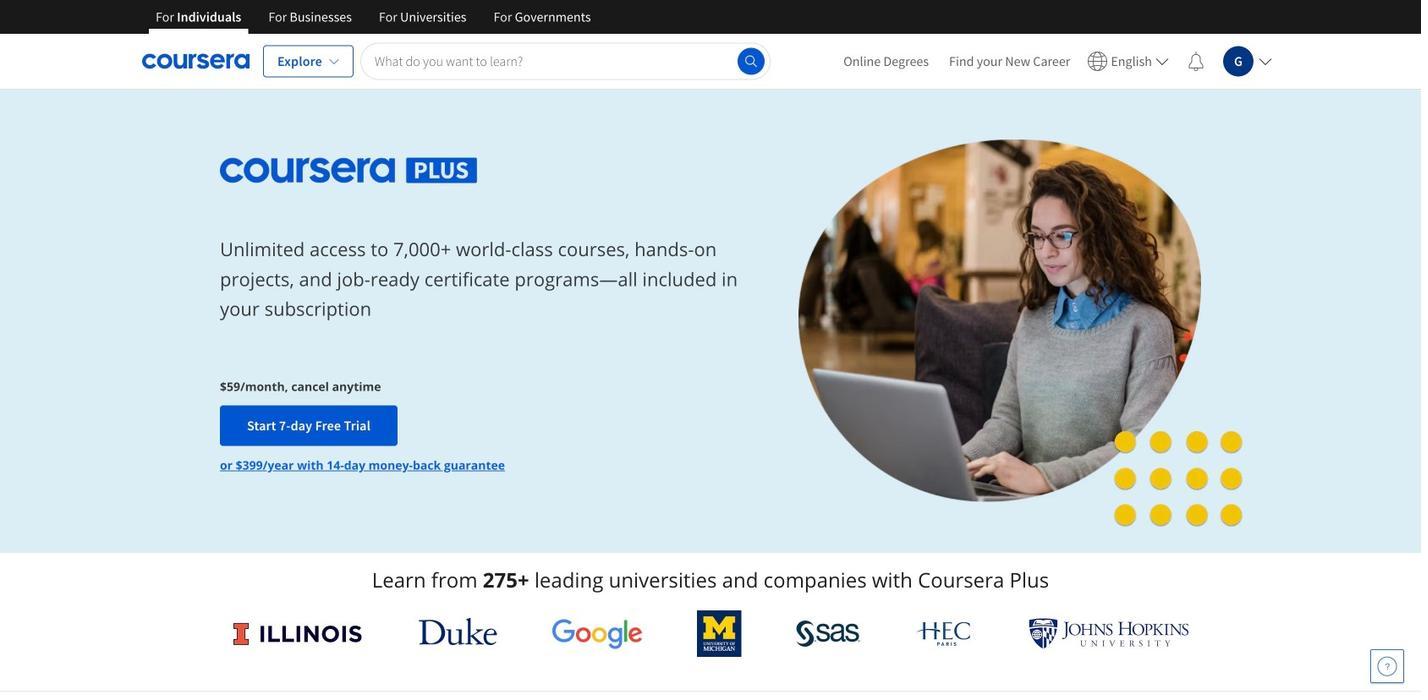 Task type: locate. For each thing, give the bounding box(es) containing it.
duke university image
[[419, 619, 497, 646]]

What do you want to learn? text field
[[360, 43, 771, 80]]

hec paris image
[[915, 617, 975, 652]]

banner navigation
[[142, 0, 605, 34]]

university of michigan image
[[698, 611, 742, 658]]

None search field
[[360, 43, 771, 80]]

johns hopkins university image
[[1029, 619, 1190, 650]]

coursera plus image
[[220, 158, 478, 183]]



Task type: describe. For each thing, give the bounding box(es) containing it.
university of illinois at urbana-champaign image
[[232, 621, 364, 648]]

sas image
[[796, 621, 861, 648]]

google image
[[552, 619, 643, 650]]

help center image
[[1378, 657, 1398, 677]]

coursera image
[[142, 48, 250, 75]]



Task type: vqa. For each thing, say whether or not it's contained in the screenshot.
search box
yes



